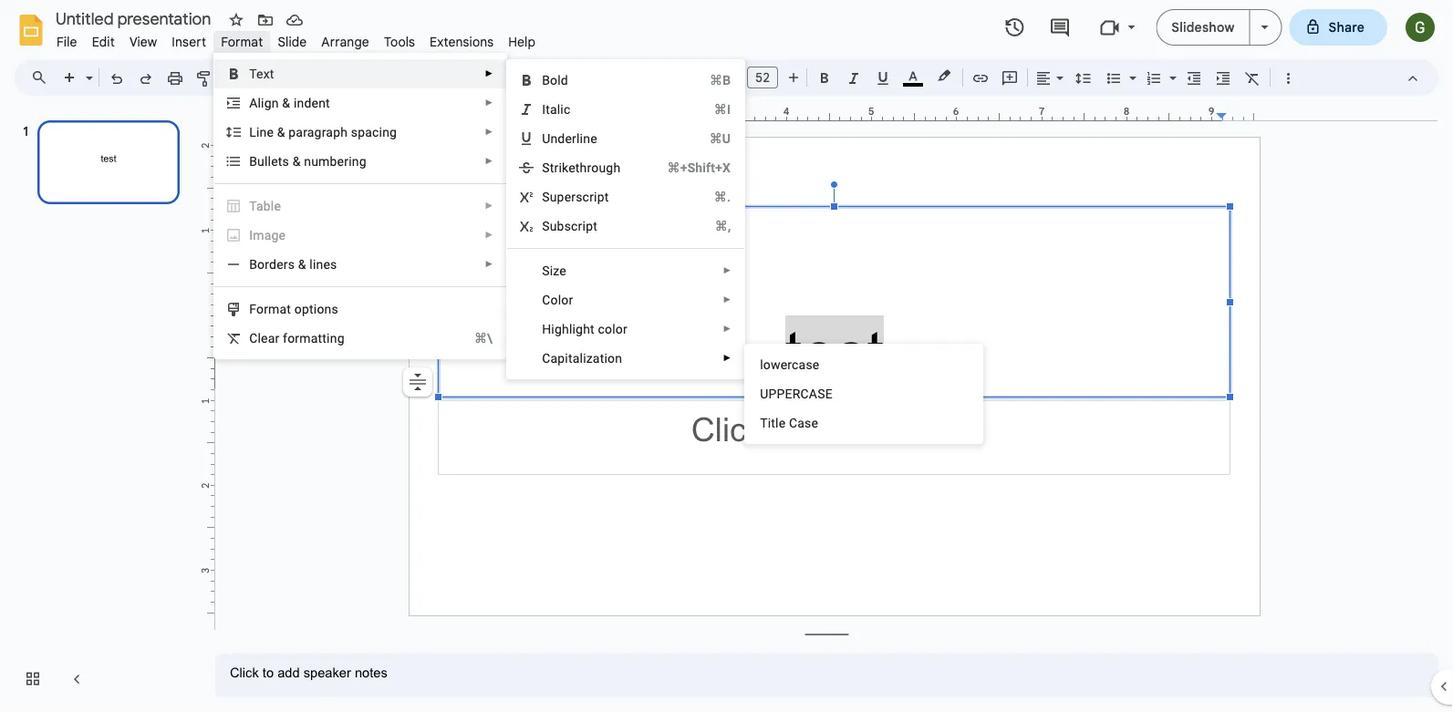 Task type: describe. For each thing, give the bounding box(es) containing it.
l
[[249, 125, 256, 140]]

⌘u element
[[687, 130, 731, 148]]

nderline
[[550, 131, 597, 146]]

color
[[598, 322, 628, 337]]

uperscript
[[550, 189, 609, 204]]

strikethrough k element
[[542, 160, 626, 175]]

help menu item
[[501, 31, 543, 52]]

⌘i
[[714, 102, 731, 117]]

slideshow
[[1172, 19, 1235, 35]]

text color image
[[903, 65, 923, 87]]

i for talic
[[542, 102, 546, 117]]

image m element
[[249, 228, 291, 243]]

application containing slideshow
[[0, 0, 1453, 712]]

table 2 element
[[249, 198, 286, 213]]

Menus field
[[23, 65, 63, 90]]

title case t element
[[760, 415, 824, 431]]

file menu item
[[49, 31, 85, 52]]

menu bar banner
[[0, 0, 1453, 712]]

table
[[249, 198, 281, 213]]

⌘period element
[[692, 188, 731, 206]]

edit menu item
[[85, 31, 122, 52]]

Font size field
[[747, 67, 785, 93]]

numbered list menu image
[[1165, 66, 1177, 72]]

stri
[[542, 160, 562, 175]]

ighlight
[[551, 322, 595, 337]]

► inside menu item
[[485, 230, 494, 240]]

bulle t s & numbering
[[249, 154, 366, 169]]

underline u element
[[542, 131, 603, 146]]

lign
[[258, 95, 279, 110]]

subsc r ipt
[[542, 218, 597, 234]]

lear
[[258, 331, 280, 346]]

borders & lines
[[249, 257, 337, 272]]

align & indent a element
[[249, 95, 336, 110]]

spacing
[[351, 125, 397, 140]]

b old
[[542, 73, 568, 88]]

indent
[[294, 95, 330, 110]]

arrange menu item
[[314, 31, 377, 52]]

l ine & paragraph spacing
[[249, 125, 397, 140]]

menu containing b
[[506, 59, 745, 379]]

age
[[264, 228, 286, 243]]

& right ine
[[277, 125, 285, 140]]

color d element
[[542, 292, 579, 307]]

extensions
[[430, 34, 494, 50]]

file
[[57, 34, 77, 50]]

⌘i element
[[692, 100, 731, 119]]

menu containing text
[[214, 53, 507, 359]]

h
[[542, 322, 551, 337]]

view menu item
[[122, 31, 164, 52]]

r
[[578, 218, 582, 234]]

view
[[129, 34, 157, 50]]

new slide with layout image
[[81, 66, 93, 72]]

m
[[253, 228, 264, 243]]

⌘.
[[714, 189, 731, 204]]

menu item containing i
[[215, 221, 506, 250]]

numbering
[[304, 154, 366, 169]]

share
[[1329, 19, 1365, 35]]

& right s at the left top of page
[[293, 154, 301, 169]]

uppercase u element
[[760, 386, 838, 401]]

old
[[550, 73, 568, 88]]

l
[[760, 357, 763, 372]]

highlight color image
[[934, 65, 954, 87]]

edit
[[92, 34, 115, 50]]

text
[[249, 66, 274, 81]]

ethrough
[[568, 160, 621, 175]]

bullets & numbering t element
[[249, 154, 372, 169]]

line & paragraph spacing l element
[[249, 125, 402, 140]]

arrange
[[321, 34, 369, 50]]

format options \ element
[[249, 301, 344, 317]]

t itle case
[[760, 415, 818, 431]]

h ighlight color
[[542, 322, 628, 337]]

s
[[542, 189, 550, 204]]

menu bar inside menu bar banner
[[49, 24, 543, 54]]

i talic
[[542, 102, 571, 117]]

► inside table menu item
[[485, 201, 494, 211]]

u nderline
[[542, 131, 597, 146]]



Task type: vqa. For each thing, say whether or not it's contained in the screenshot.


Task type: locate. For each thing, give the bounding box(es) containing it.
Rename text field
[[49, 7, 222, 29]]

u for nderline
[[542, 131, 550, 146]]

subscript r element
[[542, 218, 603, 234]]

⌘u
[[709, 131, 731, 146]]

subsc
[[542, 218, 578, 234]]

⌘b
[[710, 73, 731, 88]]

a lign & indent
[[249, 95, 330, 110]]

0 vertical spatial format
[[221, 34, 263, 50]]

ine
[[256, 125, 274, 140]]

color
[[542, 292, 573, 307]]

bulle
[[249, 154, 278, 169]]

bold b element
[[542, 73, 574, 88]]

u up t
[[760, 386, 768, 401]]

shrink text on overflow image
[[405, 369, 431, 395]]

capitalization 1 element
[[542, 351, 628, 366]]

case
[[789, 415, 818, 431]]

menu bar containing file
[[49, 24, 543, 54]]

1 vertical spatial i
[[249, 228, 253, 243]]

slideshow button
[[1156, 9, 1250, 46]]

menu item
[[215, 221, 506, 250]]

application
[[0, 0, 1453, 712]]

0 vertical spatial u
[[542, 131, 550, 146]]

s
[[282, 154, 289, 169]]

1 horizontal spatial u
[[760, 386, 768, 401]]

&
[[282, 95, 290, 110], [277, 125, 285, 140], [293, 154, 301, 169], [298, 257, 306, 272]]

menu bar
[[49, 24, 543, 54]]

tools menu item
[[377, 31, 422, 52]]

i inside menu item
[[249, 228, 253, 243]]

s uperscript
[[542, 189, 609, 204]]

option
[[403, 368, 432, 397]]

navigation
[[0, 103, 201, 712]]

i down b on the left top
[[542, 102, 546, 117]]

format for format
[[221, 34, 263, 50]]

slide menu item
[[270, 31, 314, 52]]

owercase
[[763, 357, 820, 372]]

extensions menu item
[[422, 31, 501, 52]]

options
[[294, 301, 338, 317]]

format menu item
[[214, 31, 270, 52]]

u up the stri
[[542, 131, 550, 146]]

format
[[221, 34, 263, 50], [249, 301, 291, 317]]

c
[[249, 331, 258, 346]]

i
[[542, 102, 546, 117], [249, 228, 253, 243]]

lowercase l element
[[760, 357, 825, 372]]

⌘comma element
[[693, 217, 731, 235]]

menu containing l
[[744, 344, 983, 444]]

insert
[[172, 34, 206, 50]]

t
[[760, 415, 768, 431]]

format up lear
[[249, 301, 291, 317]]

start slideshow (⌘+enter) image
[[1261, 26, 1268, 29]]

line & paragraph spacing image
[[1073, 65, 1094, 90]]

format inside format menu item
[[221, 34, 263, 50]]

size o element
[[542, 263, 572, 278]]

clear formatting c element
[[249, 331, 350, 346]]

help
[[508, 34, 536, 50]]

stri k ethrough
[[542, 160, 621, 175]]

l owercase
[[760, 357, 820, 372]]

itle
[[768, 415, 786, 431]]

borders
[[249, 257, 295, 272]]

format down star option
[[221, 34, 263, 50]]

lines
[[310, 257, 337, 272]]

u ppercase
[[760, 386, 833, 401]]

⌘backslash element
[[452, 329, 493, 348]]

t
[[278, 154, 282, 169]]

superscript s element
[[542, 189, 614, 204]]

main toolbar
[[54, 0, 1319, 518]]

share button
[[1289, 9, 1387, 46]]

0 horizontal spatial u
[[542, 131, 550, 146]]

⌘+shift+x element
[[645, 159, 731, 177]]

►
[[485, 68, 494, 79], [485, 98, 494, 108], [485, 127, 494, 137], [485, 156, 494, 166], [485, 201, 494, 211], [485, 230, 494, 240], [485, 259, 494, 270], [723, 265, 732, 276], [723, 295, 732, 305], [723, 324, 732, 334], [723, 353, 732, 364]]

borders & lines q element
[[249, 257, 343, 272]]

ppercase
[[768, 386, 833, 401]]

⌘,
[[715, 218, 731, 234]]

menu
[[214, 53, 507, 359], [506, 59, 745, 379], [744, 344, 983, 444]]

k
[[562, 160, 568, 175]]

size
[[542, 263, 566, 278]]

⌘\
[[474, 331, 493, 346]]

& left lines
[[298, 257, 306, 272]]

0 vertical spatial i
[[542, 102, 546, 117]]

tools
[[384, 34, 415, 50]]

u
[[542, 131, 550, 146], [760, 386, 768, 401]]

c lear formatting
[[249, 331, 345, 346]]

highlight color h element
[[542, 322, 633, 337]]

ipt
[[582, 218, 597, 234]]

right margin image
[[1217, 107, 1259, 120]]

insert menu item
[[164, 31, 214, 52]]

i left age
[[249, 228, 253, 243]]

slide
[[278, 34, 307, 50]]

u for ppercase
[[760, 386, 768, 401]]

⌘+shift+x
[[667, 160, 731, 175]]

format options
[[249, 301, 338, 317]]

format for format options
[[249, 301, 291, 317]]

table menu item
[[215, 192, 506, 221]]

⌘b element
[[688, 71, 731, 89]]

1 vertical spatial format
[[249, 301, 291, 317]]

formatting
[[283, 331, 345, 346]]

Star checkbox
[[223, 7, 249, 33]]

i for m
[[249, 228, 253, 243]]

capitalization
[[542, 351, 622, 366]]

1 vertical spatial u
[[760, 386, 768, 401]]

Font size text field
[[748, 67, 777, 88]]

i m age
[[249, 228, 286, 243]]

1 horizontal spatial i
[[542, 102, 546, 117]]

text s element
[[249, 66, 280, 81]]

paragraph
[[288, 125, 348, 140]]

0 horizontal spatial i
[[249, 228, 253, 243]]

italic i element
[[542, 102, 576, 117]]

a
[[249, 95, 258, 110]]

b
[[542, 73, 550, 88]]

talic
[[546, 102, 571, 117]]

& right lign
[[282, 95, 290, 110]]



